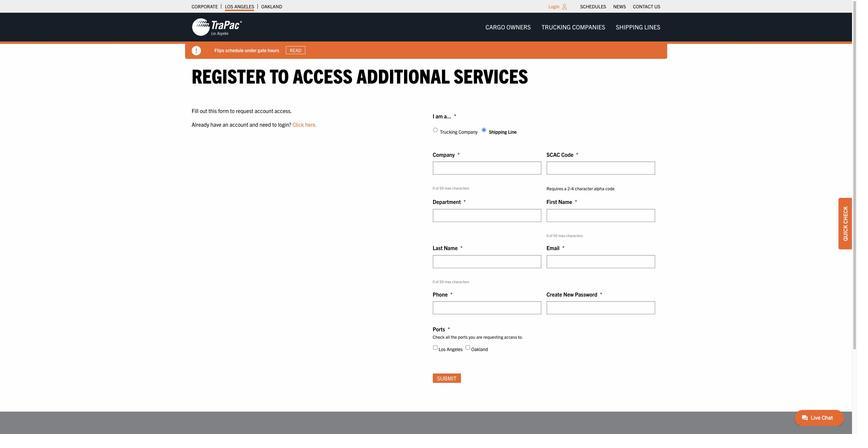 Task type: locate. For each thing, give the bounding box(es) containing it.
banner
[[0, 13, 858, 59]]

max up the phone *
[[445, 280, 452, 284]]

0 for company
[[433, 186, 435, 191]]

1 horizontal spatial name
[[559, 199, 573, 205]]

0 vertical spatial shipping
[[616, 23, 643, 31]]

shipping lines link
[[611, 20, 666, 34]]

shipping inside register to access additional services main content
[[489, 129, 507, 135]]

* inside ports * check all the ports you are requesting access to.
[[448, 326, 450, 333]]

1 vertical spatial company
[[433, 151, 455, 158]]

you
[[469, 335, 476, 340]]

requesting
[[484, 335, 504, 340]]

menu bar
[[577, 2, 664, 11], [480, 20, 666, 34]]

0 of 50 max characters for first name
[[547, 233, 583, 238]]

1 vertical spatial of
[[550, 233, 553, 238]]

0 vertical spatial check
[[843, 207, 849, 224]]

2 vertical spatial to
[[272, 121, 277, 128]]

character
[[575, 186, 593, 192]]

banner containing cargo owners
[[0, 13, 858, 59]]

0 horizontal spatial name
[[444, 245, 458, 252]]

50 for company
[[440, 186, 444, 191]]

to down hours
[[270, 63, 289, 88]]

0 horizontal spatial check
[[433, 335, 445, 340]]

shipping down the news
[[616, 23, 643, 31]]

* right last
[[461, 245, 463, 252]]

footer
[[0, 412, 853, 435]]

of up phone
[[436, 280, 439, 284]]

50 for last
[[440, 280, 444, 284]]

of up email
[[550, 233, 553, 238]]

1 vertical spatial trucking
[[440, 129, 458, 135]]

ports * check all the ports you are requesting access to.
[[433, 326, 523, 340]]

1 vertical spatial los angeles
[[439, 347, 463, 353]]

0 vertical spatial max
[[445, 186, 452, 191]]

already have an account and need to login? click here.
[[192, 121, 317, 128]]

2 vertical spatial 0 of 50 max characters
[[433, 280, 469, 284]]

login link
[[549, 3, 560, 9]]

check up quick
[[843, 207, 849, 224]]

50 up the department
[[440, 186, 444, 191]]

name
[[559, 199, 573, 205], [444, 245, 458, 252]]

to.
[[518, 335, 523, 340]]

max up the department
[[445, 186, 452, 191]]

max up email *
[[559, 233, 566, 238]]

0
[[433, 186, 435, 191], [547, 233, 549, 238], [433, 280, 435, 284]]

0 up the department
[[433, 186, 435, 191]]

to right form
[[230, 107, 235, 114]]

create
[[547, 291, 563, 298]]

to
[[270, 63, 289, 88], [230, 107, 235, 114], [272, 121, 277, 128]]

0 horizontal spatial trucking
[[440, 129, 458, 135]]

characters for first name *
[[566, 233, 583, 238]]

shipping inside "link"
[[616, 23, 643, 31]]

1 vertical spatial los
[[439, 347, 446, 353]]

register to access additional services
[[192, 63, 529, 88]]

quick check link
[[839, 198, 853, 250]]

owners
[[507, 23, 531, 31]]

2 vertical spatial of
[[436, 280, 439, 284]]

0 vertical spatial oakland
[[261, 3, 282, 9]]

oakland
[[261, 3, 282, 9], [472, 347, 488, 353]]

trucking inside trucking companies link
[[542, 23, 571, 31]]

account right an
[[230, 121, 248, 128]]

0 horizontal spatial los
[[225, 3, 233, 9]]

1 vertical spatial angeles
[[447, 347, 463, 353]]

ports
[[458, 335, 468, 340]]

i
[[433, 113, 435, 119]]

news link
[[614, 2, 626, 11]]

check
[[843, 207, 849, 224], [433, 335, 445, 340]]

0 horizontal spatial company
[[433, 151, 455, 158]]

0 horizontal spatial oakland
[[261, 3, 282, 9]]

1 vertical spatial 50
[[554, 233, 558, 238]]

account
[[255, 107, 274, 114], [230, 121, 248, 128]]

* right the department
[[464, 199, 466, 205]]

trucking inside register to access additional services main content
[[440, 129, 458, 135]]

0 vertical spatial to
[[270, 63, 289, 88]]

2 vertical spatial characters
[[452, 280, 469, 284]]

1 horizontal spatial los angeles
[[439, 347, 463, 353]]

1 vertical spatial max
[[559, 233, 566, 238]]

0 vertical spatial account
[[255, 107, 274, 114]]

1 horizontal spatial account
[[255, 107, 274, 114]]

1 horizontal spatial angeles
[[447, 347, 463, 353]]

characters
[[452, 186, 469, 191], [566, 233, 583, 238], [452, 280, 469, 284]]

menu bar containing cargo owners
[[480, 20, 666, 34]]

* down requires a 2-4 character alpha code
[[575, 199, 578, 205]]

characters for company *
[[452, 186, 469, 191]]

oakland inside register to access additional services main content
[[472, 347, 488, 353]]

0 vertical spatial los angeles
[[225, 3, 254, 9]]

1 vertical spatial account
[[230, 121, 248, 128]]

access.
[[275, 107, 292, 114]]

register
[[192, 63, 266, 88]]

trucking companies link
[[537, 20, 611, 34]]

first
[[547, 199, 558, 205]]

2 vertical spatial 50
[[440, 280, 444, 284]]

1 vertical spatial menu bar
[[480, 20, 666, 34]]

* right email
[[563, 245, 565, 252]]

1 vertical spatial characters
[[566, 233, 583, 238]]

angeles left oakland link
[[234, 3, 254, 9]]

los angeles
[[225, 3, 254, 9], [439, 347, 463, 353]]

Trucking Company radio
[[433, 128, 438, 132]]

account up need
[[255, 107, 274, 114]]

name down a
[[559, 199, 573, 205]]

code
[[606, 186, 615, 192]]

None submit
[[433, 374, 461, 384]]

1 horizontal spatial company
[[459, 129, 478, 135]]

0 vertical spatial of
[[436, 186, 439, 191]]

email
[[547, 245, 560, 252]]

0 of 50 max characters up department *
[[433, 186, 469, 191]]

0 horizontal spatial shipping
[[489, 129, 507, 135]]

check inside ports * check all the ports you are requesting access to.
[[433, 335, 445, 340]]

shipping right "shipping line" radio
[[489, 129, 507, 135]]

1 vertical spatial check
[[433, 335, 445, 340]]

1 vertical spatial oakland
[[472, 347, 488, 353]]

1 vertical spatial 0
[[547, 233, 549, 238]]

50 up email *
[[554, 233, 558, 238]]

los angeles up los angeles image
[[225, 3, 254, 9]]

0 vertical spatial los
[[225, 3, 233, 9]]

* up all
[[448, 326, 450, 333]]

angeles
[[234, 3, 254, 9], [447, 347, 463, 353]]

quick check
[[843, 207, 849, 241]]

* right code
[[577, 151, 579, 158]]

4
[[572, 186, 574, 192]]

0 vertical spatial name
[[559, 199, 573, 205]]

0 up phone
[[433, 280, 435, 284]]

* right phone
[[451, 291, 453, 298]]

company down trucking company option
[[433, 151, 455, 158]]

trucking company
[[440, 129, 478, 135]]

1 vertical spatial shipping
[[489, 129, 507, 135]]

shipping
[[616, 23, 643, 31], [489, 129, 507, 135]]

name for first name
[[559, 199, 573, 205]]

los angeles inside register to access additional services main content
[[439, 347, 463, 353]]

oakland right oakland option
[[472, 347, 488, 353]]

light image
[[563, 4, 567, 9]]

am
[[436, 113, 443, 119]]

alpha
[[594, 186, 605, 192]]

company
[[459, 129, 478, 135], [433, 151, 455, 158]]

0 of 50 max characters for last name
[[433, 280, 469, 284]]

none submit inside register to access additional services main content
[[433, 374, 461, 384]]

1 horizontal spatial oakland
[[472, 347, 488, 353]]

last name *
[[433, 245, 463, 252]]

trucking for trucking companies
[[542, 23, 571, 31]]

scac code *
[[547, 151, 579, 158]]

0 vertical spatial menu bar
[[577, 2, 664, 11]]

los angeles down all
[[439, 347, 463, 353]]

0 vertical spatial 0 of 50 max characters
[[433, 186, 469, 191]]

los up los angeles image
[[225, 3, 233, 9]]

angeles down the the
[[447, 347, 463, 353]]

trucking down "login"
[[542, 23, 571, 31]]

* right a...
[[454, 113, 457, 119]]

0 of 50 max characters
[[433, 186, 469, 191], [547, 233, 583, 238], [433, 280, 469, 284]]

trucking right trucking company option
[[440, 129, 458, 135]]

all
[[446, 335, 450, 340]]

shipping line
[[489, 129, 517, 135]]

los inside register to access additional services main content
[[439, 347, 446, 353]]

need
[[260, 121, 271, 128]]

a...
[[444, 113, 452, 119]]

50 up the phone *
[[440, 280, 444, 284]]

1 vertical spatial name
[[444, 245, 458, 252]]

0 vertical spatial 50
[[440, 186, 444, 191]]

companies
[[573, 23, 606, 31]]

2-
[[568, 186, 572, 192]]

max
[[445, 186, 452, 191], [559, 233, 566, 238], [445, 280, 452, 284]]

0 vertical spatial trucking
[[542, 23, 571, 31]]

1 vertical spatial 0 of 50 max characters
[[547, 233, 583, 238]]

login?
[[278, 121, 291, 128]]

name right last
[[444, 245, 458, 252]]

of
[[436, 186, 439, 191], [550, 233, 553, 238], [436, 280, 439, 284]]

0 vertical spatial 0
[[433, 186, 435, 191]]

1 horizontal spatial los
[[439, 347, 446, 353]]

0 vertical spatial characters
[[452, 186, 469, 191]]

None password field
[[547, 302, 655, 315]]

2 vertical spatial 0
[[433, 280, 435, 284]]

0 of 50 max characters up the phone *
[[433, 280, 469, 284]]

contact
[[633, 3, 654, 9]]

department
[[433, 199, 461, 205]]

los right los angeles checkbox
[[439, 347, 446, 353]]

None text field
[[433, 162, 542, 175], [547, 162, 655, 175], [547, 209, 655, 222], [433, 162, 542, 175], [547, 162, 655, 175], [547, 209, 655, 222]]

0 up email
[[547, 233, 549, 238]]

solid image
[[192, 46, 201, 56]]

None text field
[[433, 209, 542, 222], [433, 256, 542, 269], [547, 256, 655, 269], [433, 302, 542, 315], [433, 209, 542, 222], [433, 256, 542, 269], [547, 256, 655, 269], [433, 302, 542, 315]]

50
[[440, 186, 444, 191], [554, 233, 558, 238], [440, 280, 444, 284]]

of for company
[[436, 186, 439, 191]]

0 vertical spatial angeles
[[234, 3, 254, 9]]

2 vertical spatial max
[[445, 280, 452, 284]]

under
[[245, 47, 257, 53]]

to right need
[[272, 121, 277, 128]]

1 horizontal spatial shipping
[[616, 23, 643, 31]]

corporate link
[[192, 2, 218, 11]]

are
[[477, 335, 483, 340]]

have
[[211, 121, 222, 128]]

trucking
[[542, 23, 571, 31], [440, 129, 458, 135]]

0 of 50 max characters for company
[[433, 186, 469, 191]]

flips schedule under gate hours
[[215, 47, 279, 53]]

check down ports
[[433, 335, 445, 340]]

1 horizontal spatial trucking
[[542, 23, 571, 31]]

of up the department
[[436, 186, 439, 191]]

oakland right los angeles link on the top of the page
[[261, 3, 282, 9]]

us
[[655, 3, 661, 9]]

company left "shipping line" radio
[[459, 129, 478, 135]]

0 of 50 max characters up email *
[[547, 233, 583, 238]]



Task type: describe. For each thing, give the bounding box(es) containing it.
the
[[451, 335, 457, 340]]

login
[[549, 3, 560, 9]]

access
[[293, 63, 353, 88]]

Los Angeles checkbox
[[433, 346, 438, 350]]

cargo owners
[[486, 23, 531, 31]]

out
[[200, 107, 207, 114]]

of for first
[[550, 233, 553, 238]]

shipping lines
[[616, 23, 661, 31]]

company *
[[433, 151, 460, 158]]

flips
[[215, 47, 224, 53]]

requires a 2-4 character alpha code
[[547, 186, 615, 192]]

0 for last name
[[433, 280, 435, 284]]

quick
[[843, 225, 849, 241]]

contact us link
[[633, 2, 661, 11]]

an
[[223, 121, 229, 128]]

1 horizontal spatial check
[[843, 207, 849, 224]]

* down trucking company
[[458, 151, 460, 158]]

access
[[505, 335, 517, 340]]

requires
[[547, 186, 564, 192]]

corporate
[[192, 3, 218, 9]]

this
[[209, 107, 217, 114]]

0 horizontal spatial los angeles
[[225, 3, 254, 9]]

gate
[[258, 47, 267, 53]]

los angeles image
[[192, 18, 242, 37]]

0 horizontal spatial account
[[230, 121, 248, 128]]

0 for first name
[[547, 233, 549, 238]]

of for last
[[436, 280, 439, 284]]

request
[[236, 107, 254, 114]]

hours
[[268, 47, 279, 53]]

0 vertical spatial company
[[459, 129, 478, 135]]

ports
[[433, 326, 445, 333]]

first name *
[[547, 199, 578, 205]]

scac
[[547, 151, 560, 158]]

new
[[564, 291, 574, 298]]

read
[[290, 47, 302, 53]]

angeles inside register to access additional services main content
[[447, 347, 463, 353]]

and
[[250, 121, 258, 128]]

cargo owners link
[[480, 20, 537, 34]]

trucking for trucking company
[[440, 129, 458, 135]]

contact us
[[633, 3, 661, 9]]

click
[[293, 121, 304, 128]]

menu bar containing schedules
[[577, 2, 664, 11]]

name for last name
[[444, 245, 458, 252]]

max for company
[[445, 186, 452, 191]]

max for last
[[445, 280, 452, 284]]

los angeles link
[[225, 2, 254, 11]]

click here. link
[[293, 121, 317, 128]]

0 horizontal spatial angeles
[[234, 3, 254, 9]]

Oakland checkbox
[[466, 346, 470, 350]]

characters for last name *
[[452, 280, 469, 284]]

oakland link
[[261, 2, 282, 11]]

department *
[[433, 199, 466, 205]]

schedules
[[581, 3, 607, 9]]

email *
[[547, 245, 565, 252]]

lines
[[645, 23, 661, 31]]

phone *
[[433, 291, 453, 298]]

line
[[508, 129, 517, 135]]

* right password at the right
[[600, 291, 603, 298]]

additional
[[357, 63, 450, 88]]

cargo
[[486, 23, 505, 31]]

none password field inside register to access additional services main content
[[547, 302, 655, 315]]

services
[[454, 63, 529, 88]]

register to access additional services main content
[[185, 63, 668, 392]]

password
[[575, 291, 598, 298]]

1 vertical spatial to
[[230, 107, 235, 114]]

50 for first
[[554, 233, 558, 238]]

trucking companies
[[542, 23, 606, 31]]

last
[[433, 245, 443, 252]]

phone
[[433, 291, 448, 298]]

news
[[614, 3, 626, 9]]

fill out this form to request account access.
[[192, 107, 292, 114]]

fill
[[192, 107, 199, 114]]

schedule
[[225, 47, 244, 53]]

a
[[565, 186, 567, 192]]

read link
[[286, 46, 306, 54]]

max for first
[[559, 233, 566, 238]]

shipping for shipping lines
[[616, 23, 643, 31]]

menu bar inside banner
[[480, 20, 666, 34]]

Shipping Line radio
[[482, 128, 487, 132]]

i am a... *
[[433, 113, 457, 119]]

create new password *
[[547, 291, 603, 298]]

code
[[562, 151, 574, 158]]

form
[[218, 107, 229, 114]]

schedules link
[[581, 2, 607, 11]]

already
[[192, 121, 209, 128]]

here.
[[305, 121, 317, 128]]

shipping for shipping line
[[489, 129, 507, 135]]



Task type: vqa. For each thing, say whether or not it's contained in the screenshot.
trucking in register to access additional services MAIN CONTENT
yes



